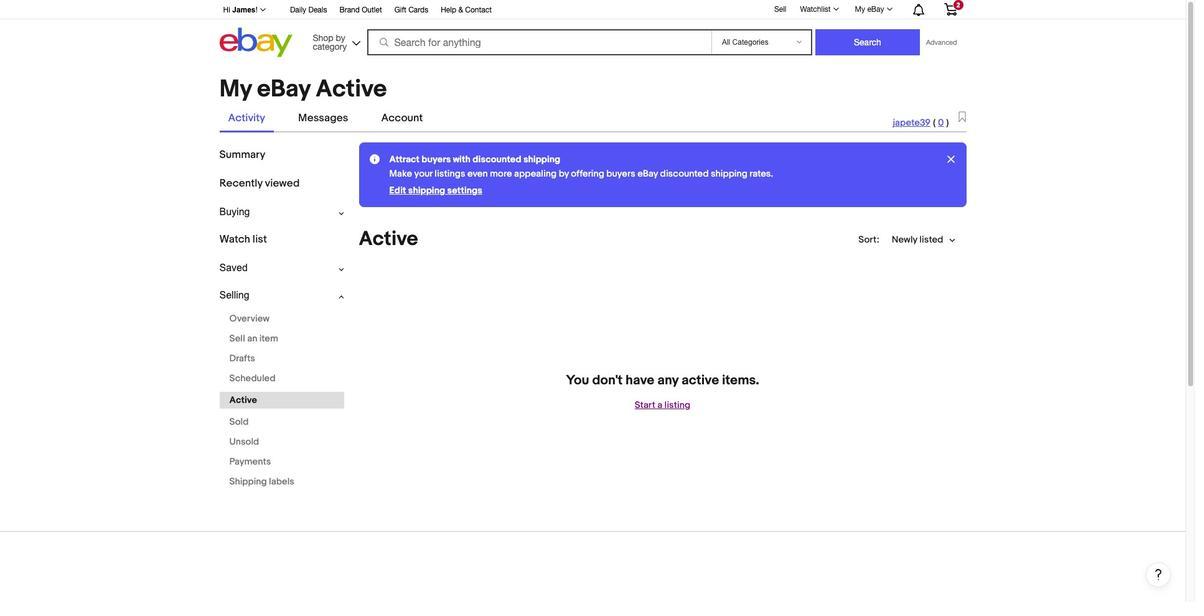Task type: describe. For each thing, give the bounding box(es) containing it.
by inside shop by category
[[336, 33, 346, 43]]

Search for anything text field
[[370, 31, 709, 54]]

advanced link
[[920, 30, 964, 55]]

0
[[939, 117, 944, 129]]

!
[[256, 6, 258, 14]]

a
[[658, 400, 663, 412]]

recently
[[220, 178, 263, 190]]

overview link
[[220, 313, 344, 326]]

brand outlet
[[340, 6, 382, 14]]

gift
[[395, 6, 407, 14]]

shipping labels link
[[220, 476, 344, 489]]

summary
[[220, 149, 266, 161]]

daily deals
[[290, 6, 327, 14]]

payments
[[229, 457, 271, 468]]

start
[[635, 400, 656, 412]]

&
[[459, 6, 463, 14]]

messages link
[[290, 107, 357, 131]]

sell for sell an item
[[229, 333, 245, 345]]

active link
[[220, 392, 344, 409]]

james
[[232, 6, 256, 14]]

shop by category banner
[[216, 0, 967, 60]]

account navigation
[[216, 0, 967, 19]]

list
[[253, 234, 267, 246]]

category
[[313, 41, 347, 51]]

newly
[[892, 234, 918, 246]]

1 vertical spatial discounted
[[660, 168, 709, 180]]

2
[[957, 1, 961, 9]]

shipping labels
[[229, 476, 295, 488]]

hi
[[223, 6, 230, 14]]

brand outlet link
[[340, 4, 382, 17]]

watch
[[220, 234, 250, 246]]

active
[[682, 373, 719, 389]]

sold link
[[220, 416, 344, 429]]

saved
[[220, 263, 248, 273]]

help
[[441, 6, 457, 14]]

newly listed button
[[882, 227, 967, 252]]

activity
[[228, 112, 265, 125]]

gift cards
[[395, 6, 429, 14]]

attract
[[390, 154, 420, 166]]

recently viewed
[[220, 178, 300, 190]]

advanced
[[927, 39, 957, 46]]

selling button
[[220, 290, 344, 301]]

watch list link
[[220, 234, 267, 246]]

buying button
[[220, 206, 344, 218]]

messages
[[298, 112, 348, 125]]

even
[[468, 168, 488, 180]]

edit shipping settings link
[[390, 185, 483, 197]]

an
[[247, 333, 257, 345]]

sell for sell
[[775, 5, 787, 13]]

make
[[390, 168, 412, 180]]

outlet
[[362, 6, 382, 14]]

help, opens dialogs image
[[1153, 569, 1165, 581]]

viewed
[[265, 178, 300, 190]]

daily
[[290, 6, 306, 14]]

watch list
[[220, 234, 267, 246]]

ebay for my ebay active
[[257, 75, 311, 104]]

account
[[381, 112, 423, 125]]

start a listing
[[635, 400, 691, 412]]

summary link
[[220, 149, 266, 161]]

labels
[[269, 476, 295, 488]]

saved button
[[220, 262, 344, 274]]

payments link
[[220, 456, 344, 469]]

with
[[453, 154, 471, 166]]

make active your my ebay homepage image
[[959, 112, 966, 123]]

2 vertical spatial shipping
[[408, 185, 445, 197]]

my ebay active
[[220, 75, 387, 104]]

contact
[[465, 6, 492, 14]]



Task type: vqa. For each thing, say whether or not it's contained in the screenshot.
BY ITEM NUMBER
no



Task type: locate. For each thing, give the bounding box(es) containing it.
your
[[414, 168, 433, 180]]

listings
[[435, 168, 466, 180]]

by right shop
[[336, 33, 346, 43]]

you
[[566, 373, 590, 389]]

1 horizontal spatial discounted
[[660, 168, 709, 180]]

my for my ebay active
[[220, 75, 252, 104]]

sort:
[[859, 234, 880, 246]]

0 vertical spatial sell
[[775, 5, 787, 13]]

any
[[658, 373, 679, 389]]

by inside "attract buyers with discounted shipping make your listings even more appealing by offering buyers ebay discounted shipping rates. edit shipping settings"
[[559, 168, 569, 180]]

0 vertical spatial ebay
[[868, 5, 885, 14]]

japete39
[[893, 117, 931, 129]]

2 link
[[937, 0, 965, 18]]

offering
[[571, 168, 605, 180]]

shop by category button
[[307, 28, 363, 54]]

1 vertical spatial shipping
[[711, 168, 748, 180]]

account link
[[373, 107, 432, 131]]

my up activity
[[220, 75, 252, 104]]

don't
[[593, 373, 623, 389]]

ebay inside "attract buyers with discounted shipping make your listings even more appealing by offering buyers ebay discounted shipping rates. edit shipping settings"
[[638, 168, 658, 180]]

attract buyers with discounted shipping make your listings even more appealing by offering buyers ebay discounted shipping rates. edit shipping settings
[[390, 154, 774, 197]]

daily deals link
[[290, 4, 327, 17]]

my
[[855, 5, 866, 14], [220, 75, 252, 104]]

1 vertical spatial sell
[[229, 333, 245, 345]]

start a listing link
[[365, 400, 961, 412]]

1 horizontal spatial sell
[[775, 5, 787, 13]]

0 vertical spatial active
[[316, 75, 387, 104]]

1 vertical spatial active
[[359, 227, 418, 252]]

by
[[336, 33, 346, 43], [559, 168, 569, 180]]

scheduled
[[229, 373, 276, 385]]

buyers
[[422, 154, 451, 166], [607, 168, 636, 180]]

settings
[[447, 185, 483, 197]]

region containing attract buyers with discounted shipping
[[359, 143, 967, 207]]

discounted
[[473, 154, 522, 166], [660, 168, 709, 180]]

1 horizontal spatial buyers
[[607, 168, 636, 180]]

rates.
[[750, 168, 774, 180]]

shipping down your
[[408, 185, 445, 197]]

have
[[626, 373, 655, 389]]

selling
[[220, 290, 249, 301]]

help & contact link
[[441, 4, 492, 17]]

none submit inside "shop by category" banner
[[816, 29, 920, 55]]

0 link
[[939, 117, 944, 129]]

1 vertical spatial my
[[220, 75, 252, 104]]

overview
[[229, 313, 270, 325]]

active down edit
[[359, 227, 418, 252]]

shipping left rates.
[[711, 168, 748, 180]]

0 vertical spatial buyers
[[422, 154, 451, 166]]

None submit
[[816, 29, 920, 55]]

recently viewed link
[[220, 178, 300, 190]]

sell
[[775, 5, 787, 13], [229, 333, 245, 345]]

cards
[[409, 6, 429, 14]]

my for my ebay
[[855, 5, 866, 14]]

deals
[[309, 6, 327, 14]]

buying
[[220, 207, 250, 217]]

japete39 link
[[893, 117, 931, 129]]

shop by category
[[313, 33, 347, 51]]

0 horizontal spatial buyers
[[422, 154, 451, 166]]

shop
[[313, 33, 334, 43]]

watchlist
[[801, 5, 831, 14]]

shipping
[[524, 154, 561, 166], [711, 168, 748, 180], [408, 185, 445, 197]]

edit
[[390, 185, 406, 197]]

1 vertical spatial ebay
[[257, 75, 311, 104]]

my ebay
[[855, 5, 885, 14]]

listed
[[920, 234, 944, 246]]

sell an item link
[[220, 333, 344, 346]]

2 horizontal spatial ebay
[[868, 5, 885, 14]]

ebay
[[868, 5, 885, 14], [257, 75, 311, 104], [638, 168, 658, 180]]

drafts
[[229, 353, 255, 365]]

ebay for my ebay
[[868, 5, 885, 14]]

sell an item
[[229, 333, 278, 345]]

sell left an
[[229, 333, 245, 345]]

1 horizontal spatial ebay
[[638, 168, 658, 180]]

shipping
[[229, 476, 267, 488]]

0 horizontal spatial ebay
[[257, 75, 311, 104]]

0 horizontal spatial sell
[[229, 333, 245, 345]]

sell inside account navigation
[[775, 5, 787, 13]]

1 vertical spatial buyers
[[607, 168, 636, 180]]

buyers right offering
[[607, 168, 636, 180]]

my right watchlist link
[[855, 5, 866, 14]]

drafts link
[[220, 353, 344, 366]]

my ebay link
[[849, 2, 898, 17]]

region
[[359, 143, 967, 207]]

more
[[490, 168, 512, 180]]

unsold
[[229, 437, 259, 448]]

scheduled link
[[220, 372, 344, 386]]

2 vertical spatial ebay
[[638, 168, 658, 180]]

watchlist link
[[794, 2, 845, 17]]

0 vertical spatial discounted
[[473, 154, 522, 166]]

item
[[260, 333, 278, 345]]

hi james !
[[223, 6, 258, 14]]

active
[[316, 75, 387, 104], [359, 227, 418, 252], [229, 395, 257, 407]]

newly listed
[[892, 234, 944, 246]]

ebay right watchlist link
[[868, 5, 885, 14]]

shipping up the appealing
[[524, 154, 561, 166]]

0 horizontal spatial by
[[336, 33, 346, 43]]

appealing
[[514, 168, 557, 180]]

unsold link
[[220, 436, 344, 449]]

0 horizontal spatial discounted
[[473, 154, 522, 166]]

2 vertical spatial active
[[229, 395, 257, 407]]

0 vertical spatial my
[[855, 5, 866, 14]]

sell link
[[769, 5, 792, 13]]

help & contact
[[441, 6, 492, 14]]

active up 'sold'
[[229, 395, 257, 407]]

my inside account navigation
[[855, 5, 866, 14]]

ebay right offering
[[638, 168, 658, 180]]

listing
[[665, 400, 691, 412]]

sold
[[229, 417, 249, 429]]

1 horizontal spatial shipping
[[524, 154, 561, 166]]

0 vertical spatial by
[[336, 33, 346, 43]]

ebay inside account navigation
[[868, 5, 885, 14]]

sell left watchlist
[[775, 5, 787, 13]]

ebay up activity
[[257, 75, 311, 104]]

1 vertical spatial by
[[559, 168, 569, 180]]

0 horizontal spatial my
[[220, 75, 252, 104]]

by left offering
[[559, 168, 569, 180]]

you don't have any active items.
[[566, 373, 760, 389]]

1 horizontal spatial by
[[559, 168, 569, 180]]

0 horizontal spatial shipping
[[408, 185, 445, 197]]

0 vertical spatial shipping
[[524, 154, 561, 166]]

active up the messages
[[316, 75, 387, 104]]

2 horizontal spatial shipping
[[711, 168, 748, 180]]

gift cards link
[[395, 4, 429, 17]]

buyers up your
[[422, 154, 451, 166]]

brand
[[340, 6, 360, 14]]

1 horizontal spatial my
[[855, 5, 866, 14]]



